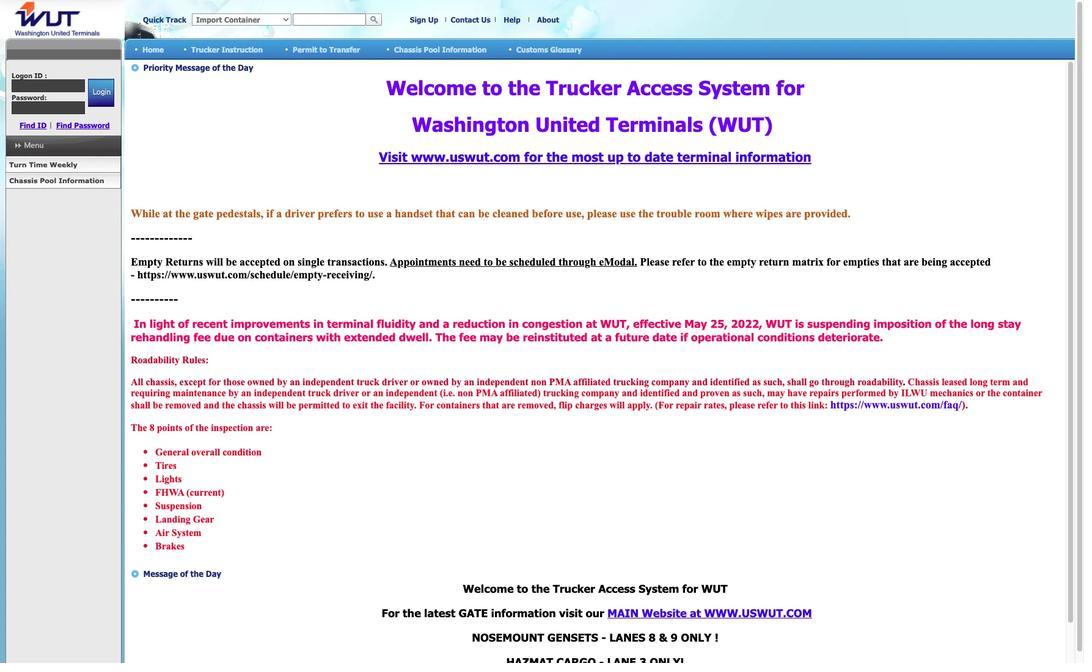 Task type: locate. For each thing, give the bounding box(es) containing it.
0 horizontal spatial pool
[[40, 177, 56, 185]]

find down password:
[[20, 121, 35, 130]]

chassis pool information
[[394, 45, 487, 53], [9, 177, 104, 185]]

chassis down sign
[[394, 45, 422, 53]]

information
[[442, 45, 487, 53], [59, 177, 104, 185]]

None password field
[[12, 101, 85, 114]]

turn time weekly link
[[6, 157, 121, 173]]

chassis pool information down up
[[394, 45, 487, 53]]

id left ":"
[[34, 72, 43, 79]]

find for find id
[[20, 121, 35, 130]]

information down weekly
[[59, 177, 104, 185]]

2 find from the left
[[56, 121, 72, 130]]

chassis pool information inside chassis pool information link
[[9, 177, 104, 185]]

id down password:
[[37, 121, 47, 130]]

1 horizontal spatial find
[[56, 121, 72, 130]]

1 find from the left
[[20, 121, 35, 130]]

sign
[[410, 15, 426, 24]]

about
[[537, 15, 559, 24]]

chassis pool information link
[[6, 173, 121, 189]]

1 vertical spatial chassis pool information
[[9, 177, 104, 185]]

find left password
[[56, 121, 72, 130]]

1 vertical spatial pool
[[40, 177, 56, 185]]

contact us link
[[451, 15, 491, 24]]

turn
[[9, 161, 27, 169]]

transfer
[[329, 45, 360, 53]]

1 horizontal spatial chassis pool information
[[394, 45, 487, 53]]

None text field
[[12, 79, 85, 92]]

:
[[45, 72, 47, 79]]

1 horizontal spatial chassis
[[394, 45, 422, 53]]

home
[[142, 45, 164, 53]]

0 vertical spatial chassis
[[394, 45, 422, 53]]

us
[[481, 15, 491, 24]]

0 vertical spatial pool
[[424, 45, 440, 53]]

trucker
[[191, 45, 220, 53]]

1 vertical spatial id
[[37, 121, 47, 130]]

contact
[[451, 15, 479, 24]]

contact us
[[451, 15, 491, 24]]

0 horizontal spatial chassis
[[9, 177, 38, 185]]

1 horizontal spatial pool
[[424, 45, 440, 53]]

None text field
[[293, 13, 366, 26]]

chassis pool information down turn time weekly link
[[9, 177, 104, 185]]

0 horizontal spatial chassis pool information
[[9, 177, 104, 185]]

pool
[[424, 45, 440, 53], [40, 177, 56, 185]]

0 horizontal spatial find
[[20, 121, 35, 130]]

chassis
[[394, 45, 422, 53], [9, 177, 38, 185]]

0 vertical spatial id
[[34, 72, 43, 79]]

quick
[[143, 15, 164, 24]]

information down contact
[[442, 45, 487, 53]]

sign up
[[410, 15, 438, 24]]

0 horizontal spatial information
[[59, 177, 104, 185]]

1 horizontal spatial information
[[442, 45, 487, 53]]

pool down turn time weekly
[[40, 177, 56, 185]]

password:
[[12, 94, 47, 101]]

pool down up
[[424, 45, 440, 53]]

id
[[34, 72, 43, 79], [37, 121, 47, 130]]

1 vertical spatial information
[[59, 177, 104, 185]]

find
[[20, 121, 35, 130], [56, 121, 72, 130]]

chassis down turn
[[9, 177, 38, 185]]

weekly
[[50, 161, 77, 169]]



Task type: describe. For each thing, give the bounding box(es) containing it.
quick track
[[143, 15, 186, 24]]

permit to transfer
[[293, 45, 360, 53]]

find password
[[56, 121, 110, 130]]

glossary
[[550, 45, 582, 53]]

password
[[74, 121, 110, 130]]

up
[[428, 15, 438, 24]]

trucker instruction
[[191, 45, 263, 53]]

logon
[[12, 72, 32, 79]]

1 vertical spatial chassis
[[9, 177, 38, 185]]

customs
[[517, 45, 548, 53]]

track
[[166, 15, 186, 24]]

id for logon
[[34, 72, 43, 79]]

0 vertical spatial chassis pool information
[[394, 45, 487, 53]]

0 vertical spatial information
[[442, 45, 487, 53]]

instruction
[[222, 45, 263, 53]]

time
[[29, 161, 47, 169]]

login image
[[88, 79, 114, 107]]

turn time weekly
[[9, 161, 77, 169]]

help
[[504, 15, 521, 24]]

help link
[[504, 15, 521, 24]]

about link
[[537, 15, 559, 24]]

logon id :
[[12, 72, 47, 79]]

to
[[320, 45, 327, 53]]

id for find
[[37, 121, 47, 130]]

find id link
[[20, 121, 47, 130]]

find password link
[[56, 121, 110, 130]]

find id
[[20, 121, 47, 130]]

permit
[[293, 45, 317, 53]]

sign up link
[[410, 15, 438, 24]]

find for find password
[[56, 121, 72, 130]]

customs glossary
[[517, 45, 582, 53]]



Task type: vqa. For each thing, say whether or not it's contained in the screenshot.
the Chassis in Chassis Pool Information link
no



